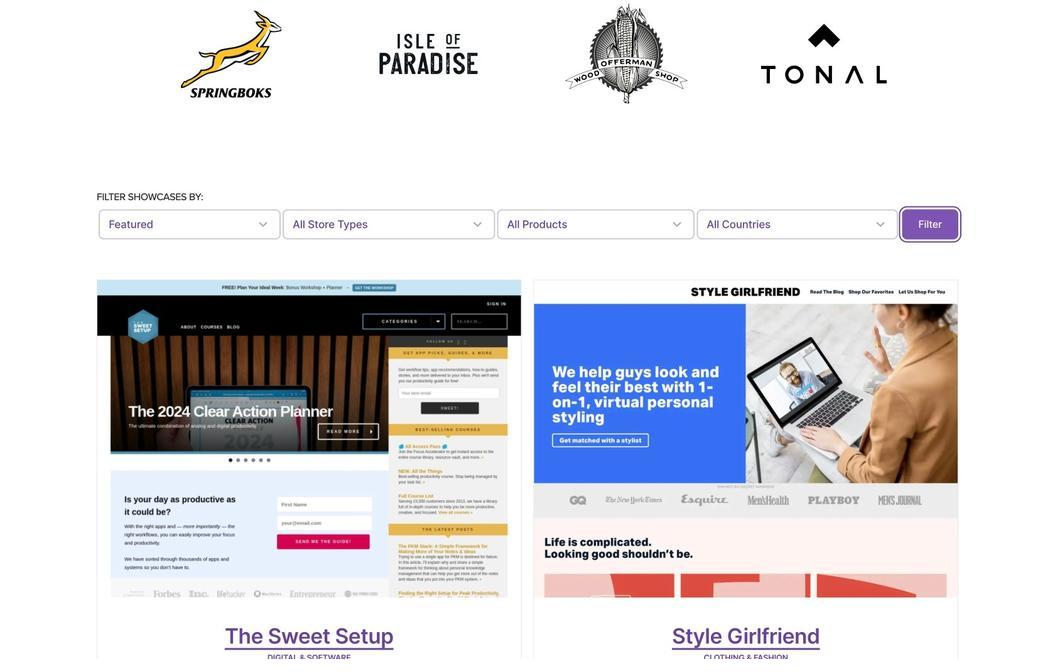 Task type: vqa. For each thing, say whether or not it's contained in the screenshot.
SERVICE NAVIGATION MENU element
no



Task type: locate. For each thing, give the bounding box(es) containing it.
offerman woodshop image
[[564, 2, 689, 106]]

3 angle down image from the left
[[670, 217, 685, 232]]

None field
[[99, 209, 281, 240], [283, 209, 495, 240], [497, 209, 695, 240], [697, 209, 898, 240], [99, 209, 281, 240], [283, 209, 495, 240], [497, 209, 695, 240], [697, 209, 898, 240]]

official springboks online store image
[[181, 11, 282, 98]]

2 horizontal spatial angle down image
[[670, 217, 685, 232]]

angle down image
[[256, 217, 271, 232], [470, 217, 485, 232], [670, 217, 685, 232]]

tonal image
[[761, 24, 887, 84]]

1 horizontal spatial angle down image
[[470, 217, 485, 232]]

isle of paradise image
[[379, 26, 479, 82]]

1 angle down image from the left
[[256, 217, 271, 232]]

2 angle down image from the left
[[470, 217, 485, 232]]

0 horizontal spatial angle down image
[[256, 217, 271, 232]]



